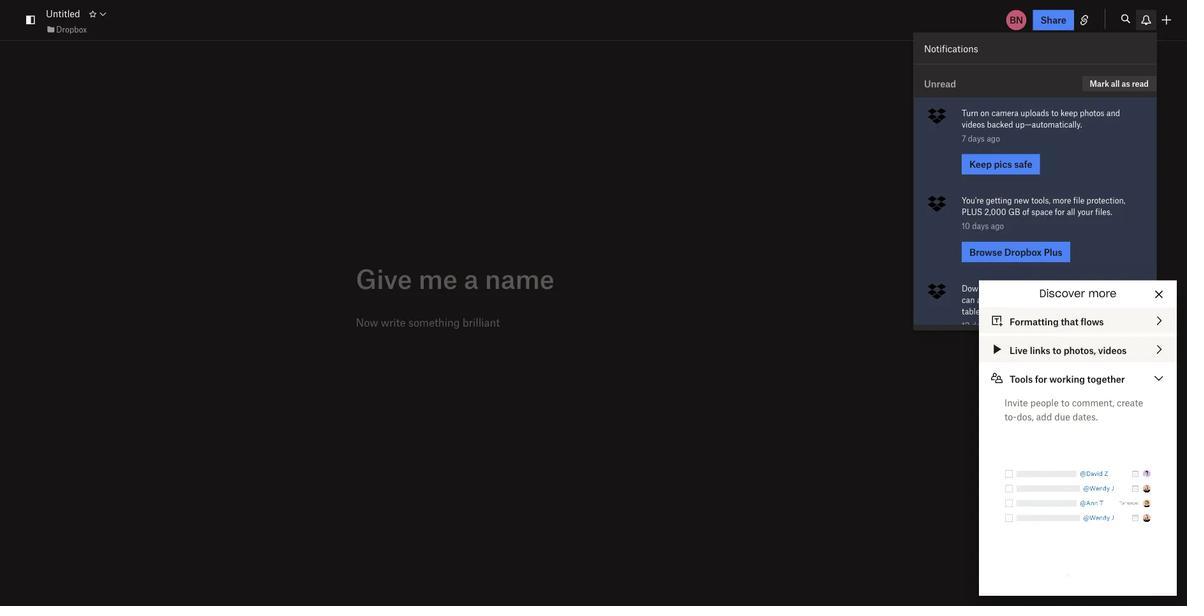 Task type: locate. For each thing, give the bounding box(es) containing it.
2 vertical spatial ago
[[990, 320, 1004, 330]]

ago down the 2,000
[[991, 221, 1004, 231]]

on
[[980, 108, 989, 117]]

0 vertical spatial all
[[1111, 79, 1120, 88]]

access
[[977, 295, 1001, 304]]

0 vertical spatial days
[[968, 133, 985, 143]]

videos inside popup button
[[1098, 345, 1127, 356]]

plus
[[962, 207, 982, 217]]

days right 12
[[972, 320, 988, 330]]

1 vertical spatial to
[[1053, 345, 1062, 356]]

live
[[1010, 345, 1028, 356]]

your down file
[[1077, 207, 1093, 217]]

to up up—automatically.
[[1051, 108, 1058, 117]]

1 vertical spatial videos
[[1098, 345, 1127, 356]]

tools for working together button
[[979, 365, 1177, 391]]

videos down turn
[[962, 119, 985, 129]]

heading
[[356, 263, 831, 294]]

links
[[1030, 345, 1050, 356]]

2 vertical spatial days
[[972, 320, 988, 330]]

gb
[[1008, 207, 1020, 217]]

days inside you're getting new tools, more file protection, plus 2,000 gb of space for all your files. 10 days ago
[[972, 221, 989, 231]]

videos
[[962, 119, 985, 129], [1098, 345, 1127, 356]]

mobile
[[1047, 283, 1072, 293]]

dropbox down "untitled" 'link'
[[56, 24, 87, 34]]

now
[[1090, 283, 1105, 293]]

dates.
[[1073, 411, 1098, 422]]

more left you
[[1088, 289, 1117, 299]]

your
[[1077, 207, 1093, 217], [1078, 295, 1094, 304]]

1 vertical spatial for
[[1035, 374, 1047, 385]]

phone
[[1096, 295, 1119, 304]]

formatting
[[1010, 316, 1059, 327]]

0 vertical spatial videos
[[962, 119, 985, 129]]

you
[[1117, 283, 1130, 293]]

ago down access
[[990, 320, 1004, 330]]

read
[[1132, 79, 1149, 88]]

0 horizontal spatial for
[[1035, 374, 1047, 385]]

plus
[[1044, 246, 1063, 258]]

more inside you're getting new tools, more file protection, plus 2,000 gb of space for all your files. 10 days ago
[[1053, 196, 1071, 205]]

1 vertical spatial dropbox
[[1004, 246, 1042, 258]]

more
[[1053, 196, 1071, 205], [1088, 289, 1117, 299]]

to inside popup button
[[1053, 345, 1062, 356]]

for
[[1055, 207, 1065, 217], [1035, 374, 1047, 385]]

for right space on the right top
[[1055, 207, 1065, 217]]

dropbox
[[56, 24, 87, 34], [1004, 246, 1042, 258], [1014, 283, 1045, 293]]

days
[[968, 133, 985, 143], [972, 221, 989, 231], [972, 320, 988, 330]]

keep pics safe button
[[962, 154, 1040, 175]]

add
[[1036, 411, 1052, 422]]

1 horizontal spatial videos
[[1098, 345, 1127, 356]]

to for people
[[1061, 397, 1070, 408]]

0 vertical spatial to
[[1051, 108, 1058, 117]]

2 vertical spatial dropbox
[[1014, 283, 1045, 293]]

download
[[962, 283, 999, 293]]

0 vertical spatial ago
[[987, 133, 1000, 143]]

0 horizontal spatial more
[[1053, 196, 1071, 205]]

all inside you're getting new tools, more file protection, plus 2,000 gb of space for all your files. 10 days ago
[[1067, 207, 1075, 217]]

ago inside you're getting new tools, more file protection, plus 2,000 gb of space for all your files. 10 days ago
[[991, 221, 1004, 231]]

for right tools
[[1035, 374, 1047, 385]]

your down app
[[1078, 295, 1094, 304]]

1 vertical spatial days
[[972, 221, 989, 231]]

dropbox up important
[[1014, 283, 1045, 293]]

keep pics safe
[[969, 159, 1032, 170]]

protection,
[[1087, 196, 1125, 205]]

file
[[1073, 196, 1085, 205]]

1 horizontal spatial more
[[1088, 289, 1117, 299]]

1 horizontal spatial for
[[1055, 207, 1065, 217]]

formatting that flows button
[[979, 308, 1177, 333]]

mark
[[1090, 79, 1109, 88]]

0 horizontal spatial all
[[1067, 207, 1075, 217]]

to right the links
[[1053, 345, 1062, 356]]

keep
[[969, 159, 992, 170]]

0 horizontal spatial videos
[[962, 119, 985, 129]]

ago inside download the dropbox mobile app now so you can access important files from your phone or tablet. 12 days ago
[[990, 320, 1004, 330]]

files
[[1042, 295, 1057, 304]]

all
[[1111, 79, 1120, 88], [1067, 207, 1075, 217]]

2,000
[[985, 207, 1006, 217]]

bn
[[1010, 14, 1023, 26]]

0 vertical spatial for
[[1055, 207, 1065, 217]]

all down file
[[1067, 207, 1075, 217]]

tools
[[1010, 374, 1033, 385]]

to-
[[1005, 411, 1017, 422]]

10
[[962, 221, 970, 231]]

menu containing notifications
[[914, 33, 1156, 460]]

discover more
[[1039, 289, 1117, 299]]

1 vertical spatial all
[[1067, 207, 1075, 217]]

ago
[[987, 133, 1000, 143], [991, 221, 1004, 231], [990, 320, 1004, 330]]

unread
[[924, 78, 956, 89]]

tools for working together link
[[979, 365, 1177, 391]]

videos up together
[[1098, 345, 1127, 356]]

can
[[962, 295, 975, 304]]

of
[[1022, 207, 1029, 217]]

dropbox inside button
[[1004, 246, 1042, 258]]

all left as
[[1111, 79, 1120, 88]]

1 vertical spatial ago
[[991, 221, 1004, 231]]

turn
[[962, 108, 978, 117]]

and
[[1107, 108, 1120, 117]]

0 vertical spatial dropbox
[[56, 24, 87, 34]]

keep
[[1061, 108, 1078, 117]]

to for links
[[1053, 345, 1062, 356]]

0 vertical spatial your
[[1077, 207, 1093, 217]]

pics
[[994, 159, 1012, 170]]

to inside invite people to comment, create to-dos, add due dates.
[[1061, 397, 1070, 408]]

dropbox left plus
[[1004, 246, 1042, 258]]

notifications
[[924, 43, 978, 54]]

1 horizontal spatial all
[[1111, 79, 1120, 88]]

photos
[[1080, 108, 1104, 117]]

as
[[1122, 79, 1130, 88]]

working
[[1049, 374, 1085, 385]]

days inside download the dropbox mobile app now so you can access important files from your phone or tablet. 12 days ago
[[972, 320, 988, 330]]

0 vertical spatial more
[[1053, 196, 1071, 205]]

ago down 'backed'
[[987, 133, 1000, 143]]

to
[[1051, 108, 1058, 117], [1053, 345, 1062, 356], [1061, 397, 1070, 408]]

to up due
[[1061, 397, 1070, 408]]

menu
[[914, 33, 1156, 460]]

overlay image
[[983, 493, 995, 505]]

people
[[1030, 397, 1059, 408]]

mark all as read
[[1090, 79, 1149, 88]]

days right 7
[[968, 133, 985, 143]]

share button
[[1033, 10, 1074, 30]]

2 vertical spatial to
[[1061, 397, 1070, 408]]

days right 10
[[972, 221, 989, 231]]

1 vertical spatial your
[[1078, 295, 1094, 304]]

more left file
[[1053, 196, 1071, 205]]



Task type: describe. For each thing, give the bounding box(es) containing it.
uploads
[[1021, 108, 1049, 117]]

7
[[962, 133, 966, 143]]

days inside turn on camera uploads to keep photos and videos backed up—automatically. 7 days ago
[[968, 133, 985, 143]]

12
[[962, 320, 970, 330]]

new
[[1014, 196, 1029, 205]]

together
[[1087, 374, 1125, 385]]

browse dropbox plus button
[[962, 242, 1070, 262]]

previous image
[[983, 493, 995, 505]]

ago inside turn on camera uploads to keep photos and videos backed up—automatically. 7 days ago
[[987, 133, 1000, 143]]

comment,
[[1072, 397, 1114, 408]]

from
[[1059, 295, 1076, 304]]

discover
[[1039, 289, 1085, 299]]

invite people to comment, create to-dos, add due dates.
[[1005, 397, 1143, 422]]

tools,
[[1031, 196, 1051, 205]]

the
[[1001, 283, 1012, 293]]

you're
[[962, 196, 984, 205]]

due
[[1055, 411, 1070, 422]]

dropbox link
[[46, 23, 87, 36]]

live links to photos, videos link
[[979, 337, 1177, 362]]

you're getting new tools, more file protection, plus 2,000 gb of space for all your files. button
[[962, 195, 1134, 218]]

for inside popup button
[[1035, 374, 1047, 385]]

browse
[[969, 246, 1002, 258]]

your inside download the dropbox mobile app now so you can access important files from your phone or tablet. 12 days ago
[[1078, 295, 1094, 304]]

up—automatically.
[[1015, 119, 1082, 129]]

tablet.
[[962, 306, 985, 316]]

tools for working together
[[1010, 374, 1125, 385]]

dropbox inside download the dropbox mobile app now so you can access important files from your phone or tablet. 12 days ago
[[1014, 283, 1045, 293]]

videos inside turn on camera uploads to keep photos and videos backed up—automatically. 7 days ago
[[962, 119, 985, 129]]

so
[[1107, 283, 1115, 293]]

photos,
[[1064, 345, 1096, 356]]

formatting that flows
[[1010, 316, 1104, 327]]

invite
[[1005, 397, 1028, 408]]

space
[[1032, 207, 1053, 217]]

live links to photos, videos button
[[979, 337, 1177, 362]]

camera
[[992, 108, 1018, 117]]

untitled
[[46, 8, 80, 19]]

download the dropbox mobile app now so you can access important files from your phone or tablet. button
[[962, 282, 1134, 317]]

to inside turn on camera uploads to keep photos and videos backed up—automatically. 7 days ago
[[1051, 108, 1058, 117]]

1 vertical spatial more
[[1088, 289, 1117, 299]]

you're getting new tools, more file protection, plus 2,000 gb of space for all your files. 10 days ago
[[962, 196, 1125, 231]]

dos,
[[1017, 411, 1034, 422]]

flows
[[1081, 316, 1104, 327]]

app
[[1074, 283, 1087, 293]]

turn on camera uploads to keep photos and videos backed up—automatically. 7 days ago
[[962, 108, 1120, 143]]

important
[[1003, 295, 1040, 304]]

untitled link
[[46, 6, 80, 21]]

turn on camera uploads to keep photos and videos backed up—automatically. button
[[962, 107, 1134, 130]]

that
[[1061, 316, 1078, 327]]

download the dropbox mobile app now so you can access important files from your phone or tablet. 12 days ago
[[962, 283, 1130, 330]]

bn button
[[1005, 9, 1028, 32]]

getting
[[986, 196, 1012, 205]]

live links to photos, videos
[[1010, 345, 1127, 356]]

mark all as read button
[[1082, 76, 1156, 91]]

formatting that flows link
[[979, 308, 1177, 333]]

all inside button
[[1111, 79, 1120, 88]]

safe
[[1014, 159, 1032, 170]]

create
[[1117, 397, 1143, 408]]

or
[[1121, 295, 1128, 304]]

your inside you're getting new tools, more file protection, plus 2,000 gb of space for all your files. 10 days ago
[[1077, 207, 1093, 217]]

for inside you're getting new tools, more file protection, plus 2,000 gb of space for all your files. 10 days ago
[[1055, 207, 1065, 217]]

files.
[[1095, 207, 1112, 217]]

share
[[1041, 14, 1066, 26]]

backed
[[987, 119, 1013, 129]]

browse dropbox plus
[[969, 246, 1063, 258]]



Task type: vqa. For each thing, say whether or not it's contained in the screenshot.
you
yes



